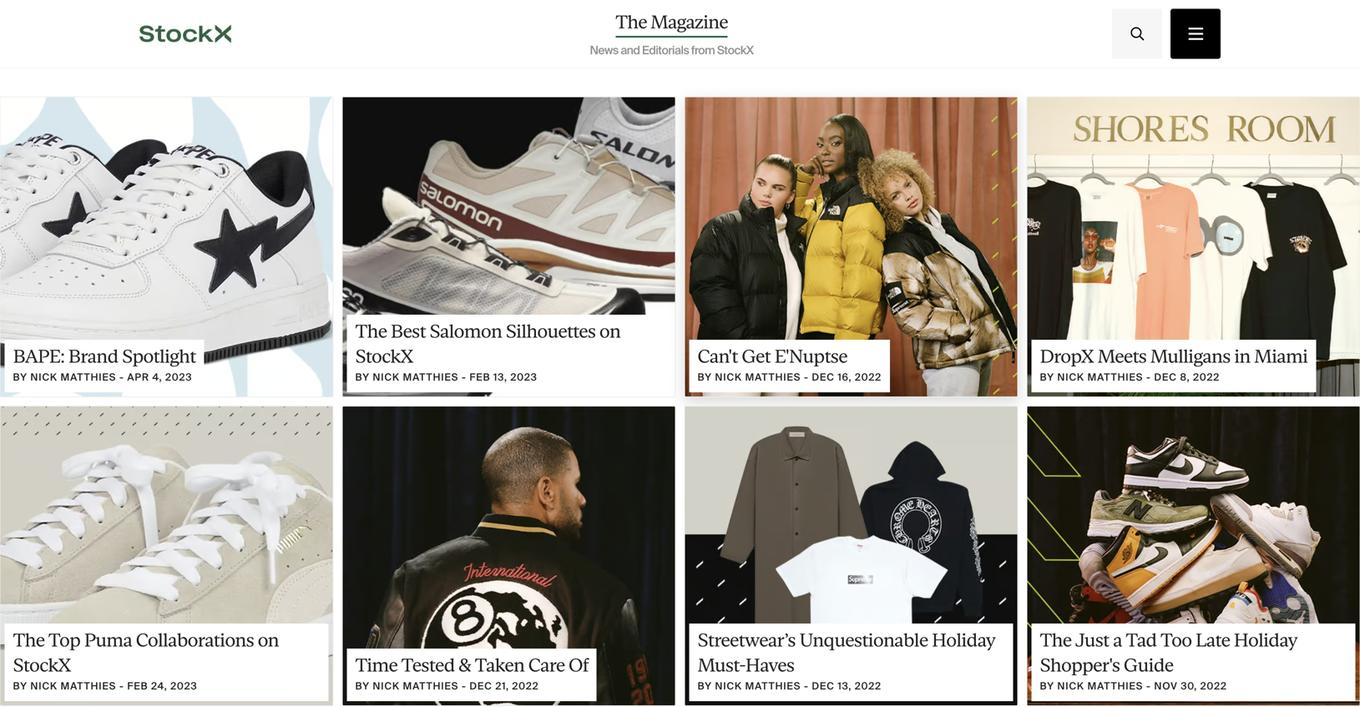 Task type: describe. For each thing, give the bounding box(es) containing it.
stockx for the top puma collaborations on stockx
[[13, 655, 71, 676]]

by inside can't get e'nuptse by nick matthies - dec 16, 2022
[[698, 371, 712, 384]]

nick inside time tested & taken care of by nick matthies - dec 21, 2022
[[373, 680, 400, 693]]

by inside time tested & taken care of by nick matthies - dec 21, 2022
[[355, 680, 370, 693]]

e'nuptse
[[775, 346, 847, 367]]

salomon
[[430, 321, 502, 342]]

0 vertical spatial stockx
[[717, 43, 754, 58]]

the for the best salomon silhouettes on stockx by nick matthies - feb 13, 2023
[[355, 321, 387, 342]]

stockx image image for mulligans
[[1028, 97, 1360, 397]]

holiday inside streetwear's unquestionable holiday must-haves by nick matthies - dec 13, 2022
[[932, 630, 995, 651]]

2023 inside bape: brand spotlight by nick matthies - apr 4, 2023
[[165, 371, 192, 384]]

nov
[[1154, 680, 1178, 693]]

on for the top puma collaborations on stockx
[[258, 630, 279, 651]]

- inside the best salomon silhouettes on stockx by nick matthies - feb 13, 2023
[[462, 371, 467, 384]]

haves
[[746, 655, 794, 676]]

stockx image image for spotlight
[[0, 97, 333, 397]]

too
[[1161, 630, 1192, 651]]

the top puma collaborations on stockx by nick matthies - feb 24, 2023
[[13, 630, 279, 693]]

matthies inside streetwear's unquestionable holiday must-haves by nick matthies - dec 13, 2022
[[745, 680, 801, 693]]

dropx meets mulligans in miami by nick matthies - dec 8, 2022
[[1040, 346, 1308, 384]]

a
[[1113, 630, 1122, 651]]

can't get e'nuptse by nick matthies - dec 16, 2022
[[698, 346, 882, 384]]

- inside streetwear's unquestionable holiday must-haves by nick matthies - dec 13, 2022
[[804, 680, 809, 693]]

16,
[[838, 371, 852, 384]]

matthies inside can't get e'nuptse by nick matthies - dec 16, 2022
[[745, 371, 801, 384]]

best
[[391, 321, 426, 342]]

shopper's
[[1040, 655, 1120, 676]]

2022 inside the just a tad too late holiday shopper's guide by nick matthies - nov 30, 2022
[[1200, 680, 1227, 693]]

24,
[[151, 680, 167, 693]]

stockx image image for a
[[1028, 407, 1360, 706]]

magazine
[[651, 11, 728, 33]]

bape: brand spotlight by nick matthies - apr 4, 2023
[[13, 346, 196, 384]]

by inside streetwear's unquestionable holiday must-haves by nick matthies - dec 13, 2022
[[698, 680, 712, 693]]

taken
[[475, 655, 525, 676]]

13, inside the best salomon silhouettes on stockx by nick matthies - feb 13, 2023
[[493, 371, 508, 384]]

dec inside time tested & taken care of by nick matthies - dec 21, 2022
[[470, 680, 492, 693]]

streetwear's
[[698, 630, 796, 651]]

streetwear's unquestionable holiday must-haves by nick matthies - dec 13, 2022
[[698, 630, 995, 693]]

nick inside streetwear's unquestionable holiday must-haves by nick matthies - dec 13, 2022
[[715, 680, 742, 693]]

in
[[1234, 346, 1251, 367]]

must-
[[698, 655, 746, 676]]

nick inside dropx meets mulligans in miami by nick matthies - dec 8, 2022
[[1057, 371, 1085, 384]]

feb for salomon
[[470, 371, 490, 384]]

stockx image image for &
[[343, 407, 675, 706]]

2022 inside can't get e'nuptse by nick matthies - dec 16, 2022
[[855, 371, 882, 384]]

care
[[528, 655, 565, 676]]

2022 inside dropx meets mulligans in miami by nick matthies - dec 8, 2022
[[1193, 371, 1220, 384]]

miami
[[1254, 346, 1308, 367]]

puma
[[84, 630, 132, 651]]

guide
[[1124, 655, 1174, 676]]

apr
[[127, 371, 149, 384]]

matthies inside bape: brand spotlight by nick matthies - apr 4, 2023
[[61, 371, 116, 384]]

news and editorials from stockx
[[590, 43, 754, 58]]

- inside the top puma collaborations on stockx by nick matthies - feb 24, 2023
[[119, 680, 124, 693]]

2022 inside time tested & taken care of by nick matthies - dec 21, 2022
[[512, 680, 539, 693]]

tested
[[401, 655, 455, 676]]



Task type: locate. For each thing, give the bounding box(es) containing it.
8,
[[1180, 371, 1190, 384]]

stockx image image for salomon
[[343, 97, 675, 397]]

stockx image image
[[0, 97, 333, 397], [343, 97, 675, 397], [685, 97, 1017, 397], [1028, 97, 1360, 397], [0, 407, 333, 706], [343, 407, 675, 706], [685, 407, 1017, 706], [1028, 407, 1360, 706]]

2022 down the unquestionable
[[855, 680, 882, 693]]

on right silhouettes
[[599, 321, 621, 342]]

top
[[48, 630, 80, 651]]

dec inside streetwear's unquestionable holiday must-haves by nick matthies - dec 13, 2022
[[812, 680, 835, 693]]

news
[[590, 43, 618, 58]]

1 horizontal spatial feb
[[470, 371, 490, 384]]

nick down bape:
[[30, 371, 58, 384]]

nick inside the top puma collaborations on stockx by nick matthies - feb 24, 2023
[[30, 680, 58, 693]]

Search for articles, series, etc. text field
[[1112, 9, 1162, 59]]

- left 24,
[[119, 680, 124, 693]]

from
[[691, 43, 715, 58]]

matthies inside the just a tad too late holiday shopper's guide by nick matthies - nov 30, 2022
[[1088, 680, 1143, 693]]

0 vertical spatial 13,
[[493, 371, 508, 384]]

stockx
[[717, 43, 754, 58], [355, 346, 413, 367], [13, 655, 71, 676]]

editorials
[[642, 43, 689, 58]]

silhouettes
[[506, 321, 596, 342]]

nick down "can't"
[[715, 371, 742, 384]]

&
[[459, 655, 471, 676]]

2022 inside streetwear's unquestionable holiday must-haves by nick matthies - dec 13, 2022
[[855, 680, 882, 693]]

2023 down silhouettes
[[511, 371, 538, 384]]

just
[[1075, 630, 1109, 651]]

2023 for the best salomon silhouettes on stockx
[[511, 371, 538, 384]]

stockx right from
[[717, 43, 754, 58]]

by inside bape: brand spotlight by nick matthies - apr 4, 2023
[[13, 371, 27, 384]]

2022
[[855, 371, 882, 384], [1193, 371, 1220, 384], [512, 680, 539, 693], [855, 680, 882, 693], [1200, 680, 1227, 693]]

30,
[[1181, 680, 1197, 693]]

the just a tad too late holiday shopper's guide by nick matthies - nov 30, 2022
[[1040, 630, 1297, 693]]

stockx inside the best salomon silhouettes on stockx by nick matthies - feb 13, 2023
[[355, 346, 413, 367]]

stockx for the best salomon silhouettes on stockx
[[355, 346, 413, 367]]

0 vertical spatial feb
[[470, 371, 490, 384]]

on for the best salomon silhouettes on stockx
[[599, 321, 621, 342]]

nick inside can't get e'nuptse by nick matthies - dec 16, 2022
[[715, 371, 742, 384]]

and
[[621, 43, 640, 58]]

feb down salomon
[[470, 371, 490, 384]]

bape:
[[13, 346, 64, 367]]

matthies down the guide
[[1088, 680, 1143, 693]]

2023 right 4,
[[165, 371, 192, 384]]

matthies down brand on the left of page
[[61, 371, 116, 384]]

holiday inside the just a tad too late holiday shopper's guide by nick matthies - nov 30, 2022
[[1234, 630, 1297, 651]]

-
[[119, 371, 124, 384], [462, 371, 467, 384], [804, 371, 809, 384], [1146, 371, 1151, 384], [119, 680, 124, 693], [462, 680, 467, 693], [804, 680, 809, 693], [1146, 680, 1151, 693]]

- inside bape: brand spotlight by nick matthies - apr 4, 2023
[[119, 371, 124, 384]]

stockx image image for puma
[[0, 407, 333, 706]]

spotlight
[[122, 346, 196, 367]]

- inside can't get e'nuptse by nick matthies - dec 16, 2022
[[804, 371, 809, 384]]

by inside the best salomon silhouettes on stockx by nick matthies - feb 13, 2023
[[355, 371, 370, 384]]

time
[[355, 655, 398, 676]]

of
[[569, 655, 588, 676]]

by inside the top puma collaborations on stockx by nick matthies - feb 24, 2023
[[13, 680, 27, 693]]

0 horizontal spatial 13,
[[493, 371, 508, 384]]

matthies
[[61, 371, 116, 384], [403, 371, 459, 384], [745, 371, 801, 384], [1088, 371, 1143, 384], [61, 680, 116, 693], [403, 680, 459, 693], [745, 680, 801, 693], [1088, 680, 1143, 693]]

the magazine
[[616, 11, 728, 33]]

- inside time tested & taken care of by nick matthies - dec 21, 2022
[[462, 680, 467, 693]]

nick down dropx
[[1057, 371, 1085, 384]]

nick
[[30, 371, 58, 384], [373, 371, 400, 384], [715, 371, 742, 384], [1057, 371, 1085, 384], [30, 680, 58, 693], [373, 680, 400, 693], [715, 680, 742, 693], [1057, 680, 1085, 693]]

nick down must-
[[715, 680, 742, 693]]

2 horizontal spatial stockx
[[717, 43, 754, 58]]

feb inside the top puma collaborations on stockx by nick matthies - feb 24, 2023
[[127, 680, 148, 693]]

2023 right 24,
[[170, 680, 197, 693]]

2 holiday from the left
[[1234, 630, 1297, 651]]

matthies inside time tested & taken care of by nick matthies - dec 21, 2022
[[403, 680, 459, 693]]

- left 'nov'
[[1146, 680, 1151, 693]]

1 vertical spatial stockx
[[355, 346, 413, 367]]

dec inside can't get e'nuptse by nick matthies - dec 16, 2022
[[812, 371, 835, 384]]

get
[[742, 346, 771, 367]]

the left top on the left bottom of the page
[[13, 630, 45, 651]]

13, down the unquestionable
[[838, 680, 852, 693]]

the inside the top puma collaborations on stockx by nick matthies - feb 24, 2023
[[13, 630, 45, 651]]

nick down time
[[373, 680, 400, 693]]

1 holiday from the left
[[932, 630, 995, 651]]

- down the unquestionable
[[804, 680, 809, 693]]

4,
[[152, 371, 162, 384]]

matthies down meets at the right of the page
[[1088, 371, 1143, 384]]

late
[[1196, 630, 1230, 651]]

matthies down the tested
[[403, 680, 459, 693]]

0 horizontal spatial on
[[258, 630, 279, 651]]

2022 right 16,
[[855, 371, 882, 384]]

2022 right 30,
[[1200, 680, 1227, 693]]

1 vertical spatial on
[[258, 630, 279, 651]]

on
[[599, 321, 621, 342], [258, 630, 279, 651]]

0 horizontal spatial holiday
[[932, 630, 995, 651]]

stockx down best
[[355, 346, 413, 367]]

0 vertical spatial on
[[599, 321, 621, 342]]

1 horizontal spatial on
[[599, 321, 621, 342]]

feb left 24,
[[127, 680, 148, 693]]

- left apr
[[119, 371, 124, 384]]

1 horizontal spatial 13,
[[838, 680, 852, 693]]

the inside the just a tad too late holiday shopper's guide by nick matthies - nov 30, 2022
[[1040, 630, 1072, 651]]

stockx image image for holiday
[[685, 407, 1017, 706]]

time tested & taken care of by nick matthies - dec 21, 2022
[[355, 655, 588, 693]]

feb
[[470, 371, 490, 384], [127, 680, 148, 693]]

by
[[13, 371, 27, 384], [355, 371, 370, 384], [698, 371, 712, 384], [1040, 371, 1054, 384], [13, 680, 27, 693], [355, 680, 370, 693], [698, 680, 712, 693], [1040, 680, 1054, 693]]

matthies inside the top puma collaborations on stockx by nick matthies - feb 24, 2023
[[61, 680, 116, 693]]

- down meets at the right of the page
[[1146, 371, 1151, 384]]

nick inside the just a tad too late holiday shopper's guide by nick matthies - nov 30, 2022
[[1057, 680, 1085, 693]]

- down &
[[462, 680, 467, 693]]

- inside the just a tad too late holiday shopper's guide by nick matthies - nov 30, 2022
[[1146, 680, 1151, 693]]

dec left 21,
[[470, 680, 492, 693]]

on right collaborations
[[258, 630, 279, 651]]

the left best
[[355, 321, 387, 342]]

matthies inside the best salomon silhouettes on stockx by nick matthies - feb 13, 2023
[[403, 371, 459, 384]]

tad
[[1126, 630, 1157, 651]]

matthies down best
[[403, 371, 459, 384]]

matthies inside dropx meets mulligans in miami by nick matthies - dec 8, 2022
[[1088, 371, 1143, 384]]

the for the just a tad too late holiday shopper's guide by nick matthies - nov 30, 2022
[[1040, 630, 1072, 651]]

1 vertical spatial feb
[[127, 680, 148, 693]]

can't
[[698, 346, 738, 367]]

collaborations
[[136, 630, 254, 651]]

by inside the just a tad too late holiday shopper's guide by nick matthies - nov 30, 2022
[[1040, 680, 1054, 693]]

2 vertical spatial stockx
[[13, 655, 71, 676]]

stockx down top on the left bottom of the page
[[13, 655, 71, 676]]

- inside dropx meets mulligans in miami by nick matthies - dec 8, 2022
[[1146, 371, 1151, 384]]

13, down salomon
[[493, 371, 508, 384]]

the up and
[[616, 11, 647, 33]]

1 vertical spatial 13,
[[838, 680, 852, 693]]

dec left the 8,
[[1154, 371, 1177, 384]]

2023 for the top puma collaborations on stockx
[[170, 680, 197, 693]]

21,
[[495, 680, 509, 693]]

nick inside the best salomon silhouettes on stockx by nick matthies - feb 13, 2023
[[373, 371, 400, 384]]

unquestionable
[[799, 630, 928, 651]]

holiday
[[932, 630, 995, 651], [1234, 630, 1297, 651]]

nick down best
[[373, 371, 400, 384]]

dropx
[[1040, 346, 1094, 367]]

1 horizontal spatial stockx
[[355, 346, 413, 367]]

brand
[[68, 346, 118, 367]]

nick down shopper's
[[1057, 680, 1085, 693]]

dec
[[812, 371, 835, 384], [1154, 371, 1177, 384], [470, 680, 492, 693], [812, 680, 835, 693]]

- down salomon
[[462, 371, 467, 384]]

on inside the top puma collaborations on stockx by nick matthies - feb 24, 2023
[[258, 630, 279, 651]]

2023
[[165, 371, 192, 384], [511, 371, 538, 384], [170, 680, 197, 693]]

dec left 16,
[[812, 371, 835, 384]]

stockx image image for e'nuptse
[[685, 97, 1017, 397]]

the best salomon silhouettes on stockx by nick matthies - feb 13, 2023
[[355, 321, 621, 384]]

dec down the unquestionable
[[812, 680, 835, 693]]

matthies down get
[[745, 371, 801, 384]]

nick inside bape: brand spotlight by nick matthies - apr 4, 2023
[[30, 371, 58, 384]]

meets
[[1098, 346, 1147, 367]]

13,
[[493, 371, 508, 384], [838, 680, 852, 693]]

mulligans
[[1150, 346, 1231, 367]]

matthies down the haves
[[745, 680, 801, 693]]

1 horizontal spatial holiday
[[1234, 630, 1297, 651]]

the for the magazine
[[616, 11, 647, 33]]

by inside dropx meets mulligans in miami by nick matthies - dec 8, 2022
[[1040, 371, 1054, 384]]

stockx inside the top puma collaborations on stockx by nick matthies - feb 24, 2023
[[13, 655, 71, 676]]

the
[[616, 11, 647, 33], [355, 321, 387, 342], [13, 630, 45, 651], [1040, 630, 1072, 651]]

the up shopper's
[[1040, 630, 1072, 651]]

2022 right 21,
[[512, 680, 539, 693]]

13, inside streetwear's unquestionable holiday must-haves by nick matthies - dec 13, 2022
[[838, 680, 852, 693]]

feb inside the best salomon silhouettes on stockx by nick matthies - feb 13, 2023
[[470, 371, 490, 384]]

matthies down puma
[[61, 680, 116, 693]]

on inside the best salomon silhouettes on stockx by nick matthies - feb 13, 2023
[[599, 321, 621, 342]]

0 horizontal spatial feb
[[127, 680, 148, 693]]

the inside the best salomon silhouettes on stockx by nick matthies - feb 13, 2023
[[355, 321, 387, 342]]

2023 inside the top puma collaborations on stockx by nick matthies - feb 24, 2023
[[170, 680, 197, 693]]

- down 'e'nuptse'
[[804, 371, 809, 384]]

0 horizontal spatial stockx
[[13, 655, 71, 676]]

nick down top on the left bottom of the page
[[30, 680, 58, 693]]

the for the top puma collaborations on stockx by nick matthies - feb 24, 2023
[[13, 630, 45, 651]]

feb for puma
[[127, 680, 148, 693]]

dec inside dropx meets mulligans in miami by nick matthies - dec 8, 2022
[[1154, 371, 1177, 384]]

2023 inside the best salomon silhouettes on stockx by nick matthies - feb 13, 2023
[[511, 371, 538, 384]]

2022 right the 8,
[[1193, 371, 1220, 384]]



Task type: vqa. For each thing, say whether or not it's contained in the screenshot.
the 10.5 'button'
no



